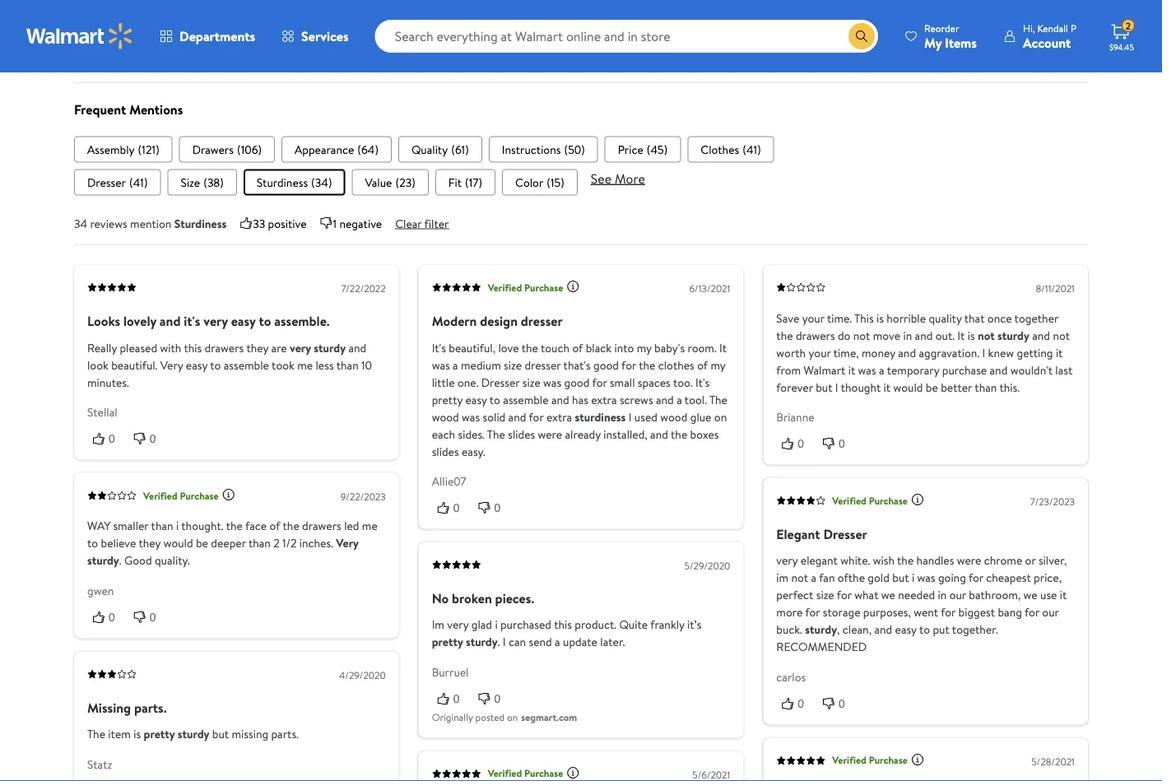 Task type: describe. For each thing, give the bounding box(es) containing it.
really pleased with this drawers they are very sturdy
[[87, 340, 346, 356]]

burruel
[[432, 664, 469, 680]]

very right "are"
[[290, 340, 311, 356]]

karambir
[[836, 33, 880, 49]]

size (38)
[[181, 174, 224, 190]]

clean,
[[843, 622, 872, 638]]

elegant
[[777, 525, 821, 543]]

segmart.com
[[521, 710, 577, 724]]

pretty inside the im very glad i purchased this product. quite frankly it's pretty sturdy . i can send a update later.
[[432, 634, 463, 650]]

6/13/2021
[[690, 281, 731, 295]]

sturdy left missing
[[178, 726, 210, 742]]

assemble.
[[274, 312, 330, 330]]

ofthe
[[838, 570, 865, 586]]

the up deeper
[[226, 518, 243, 534]]

34
[[74, 215, 87, 231]]

0 vertical spatial good
[[594, 357, 619, 373]]

than down face
[[249, 535, 271, 551]]

departments button
[[147, 16, 268, 56]]

assemble inside the and look beautiful. very easy to assemble took me less than 10 minutes.
[[224, 357, 269, 373]]

do
[[838, 327, 851, 343]]

0 vertical spatial my
[[637, 340, 652, 356]]

very inside very elegant white. wish the handles were chrome or silver, im not a fan ofthe gold but i was going for cheapest price, perfect size for what we needed in our bathroom, we use it more for storage purposes, went for biggest bang for our buck.
[[777, 553, 798, 569]]

it's
[[184, 312, 200, 330]]

0 vertical spatial it's
[[432, 340, 446, 356]]

frankly
[[651, 617, 685, 633]]

a inside very elegant white. wish the handles were chrome or silver, im not a fan ofthe gold but i was going for cheapest price, perfect size for what we needed in our bathroom, we use it more for storage purposes, went for biggest bang for our buck.
[[811, 570, 817, 586]]

value (23)
[[365, 174, 416, 190]]

together.
[[953, 622, 999, 638]]

1 we from the left
[[882, 587, 896, 603]]

once
[[988, 310, 1012, 326]]

0 button down thought
[[818, 435, 859, 452]]

0 vertical spatial .
[[119, 553, 122, 569]]

and left 'has' on the bottom
[[552, 391, 570, 407]]

p
[[1071, 21, 1077, 35]]

0 button down gwen
[[87, 609, 128, 625]]

1 horizontal spatial extra
[[591, 391, 617, 407]]

love
[[499, 340, 519, 356]]

, clean, and easy to put together. recommended
[[777, 622, 999, 655]]

0 button up originally on the bottom of the page
[[432, 690, 473, 707]]

0 horizontal spatial this
[[184, 340, 202, 356]]

recommended
[[777, 639, 867, 655]]

clear
[[395, 215, 422, 231]]

drawers (106)
[[192, 141, 262, 157]]

1 horizontal spatial 2
[[1126, 19, 1131, 33]]

and left it's
[[160, 312, 181, 330]]

frequent
[[74, 100, 126, 119]]

and down together
[[1033, 327, 1051, 343]]

quality
[[412, 141, 448, 157]]

frequent mentions
[[74, 100, 183, 119]]

very inside the and look beautiful. very easy to assemble took me less than 10 minutes.
[[160, 357, 183, 373]]

chrome
[[985, 553, 1023, 569]]

one.
[[458, 374, 479, 390]]

easy up "really pleased with this drawers they are very sturdy"
[[231, 312, 256, 330]]

believe
[[101, 535, 136, 551]]

this.
[[1000, 379, 1020, 395]]

2 vertical spatial the
[[87, 726, 105, 742]]

0 button up posted
[[473, 690, 514, 707]]

mentions
[[129, 100, 183, 119]]

0 button down the easy.
[[473, 499, 514, 516]]

0 button down recommended
[[818, 695, 859, 712]]

5/28/2021
[[1032, 755, 1075, 769]]

list item containing size
[[168, 169, 237, 195]]

2 vertical spatial dresser
[[824, 525, 868, 543]]

1 vertical spatial extra
[[547, 409, 572, 425]]

beautiful,
[[449, 340, 496, 356]]

quite
[[620, 617, 648, 633]]

biggest
[[959, 605, 996, 621]]

drawers inside the way smaller than i thought. the face of the drawers led me to believe they would be deeper than 2 1/2 inches.
[[302, 518, 342, 534]]

services button
[[268, 16, 362, 56]]

no
[[432, 589, 449, 607]]

update
[[563, 634, 598, 650]]

for up storage
[[837, 587, 852, 603]]

missing parts.
[[87, 699, 167, 717]]

clothes
[[659, 357, 695, 373]]

thought
[[841, 379, 881, 395]]

verified purchase information image for 5/28/2021
[[911, 753, 925, 767]]

easy.
[[462, 443, 486, 459]]

gold
[[868, 570, 890, 586]]

verified for beautiful,
[[488, 280, 522, 294]]

list item containing drawers
[[179, 136, 275, 162]]

for right 'more'
[[806, 605, 820, 621]]

aggravation.
[[919, 344, 980, 360]]

together
[[1015, 310, 1059, 326]]

clothes (41)
[[701, 141, 761, 157]]

were inside i used wood glue on each sides. the slides were already installed, and the boxes slides easy.
[[538, 426, 563, 442]]

(41) for dresser (41)
[[129, 174, 148, 190]]

dresser inside it's beautiful, love the touch of black into my baby's room. it was a medium size dresser that's good for the clothes of my little one. dresser size was good for small spaces too. it's pretty easy to assemble and has extra screws and a tool. the wood was solid and for extra
[[525, 357, 561, 373]]

9/22/2023
[[341, 490, 386, 504]]

verified purchase for beautiful,
[[488, 280, 563, 294]]

was up little
[[432, 357, 450, 373]]

a up little
[[453, 357, 458, 373]]

me inside the way smaller than i thought. the face of the drawers led me to believe they would be deeper than 2 1/2 inches.
[[362, 518, 378, 534]]

0 button down minutes.
[[128, 430, 169, 447]]

knew
[[989, 344, 1015, 360]]

list item containing color
[[502, 169, 578, 195]]

perfect
[[777, 587, 814, 603]]

was down the "touch"
[[544, 374, 562, 390]]

0 vertical spatial size
[[504, 357, 522, 373]]

statz
[[87, 756, 112, 772]]

Search search field
[[375, 20, 879, 53]]

price
[[618, 141, 644, 157]]

very right it's
[[204, 312, 228, 330]]

not inside save your time. this is horrible quality that once together the drawers do not move in and out. it is
[[854, 327, 871, 343]]

the inside very elegant white. wish the handles were chrome or silver, im not a fan ofthe gold but i was going for cheapest price, perfect size for what we needed in our bathroom, we use it more for storage purposes, went for biggest bang for our buck.
[[898, 553, 914, 569]]

for right bang
[[1025, 605, 1040, 621]]

list item containing price
[[605, 136, 681, 162]]

easy inside , clean, and easy to put together. recommended
[[895, 622, 917, 638]]

,
[[837, 622, 840, 638]]

1 vertical spatial size
[[523, 374, 541, 390]]

i inside very elegant white. wish the handles were chrome or silver, im not a fan ofthe gold but i was going for cheapest price, perfect size for what we needed in our bathroom, we use it more for storage purposes, went for biggest bang for our buck.
[[912, 570, 915, 586]]

0 button down brianne
[[777, 435, 818, 452]]

0 button down the 'carlos'
[[777, 695, 818, 712]]

10
[[362, 357, 372, 373]]

mention
[[130, 215, 172, 231]]

modern
[[432, 312, 477, 330]]

im
[[432, 617, 445, 633]]

instructions
[[502, 141, 561, 157]]

$94.45
[[1110, 41, 1135, 52]]

it right thought
[[884, 379, 891, 395]]

verified purchase for elegant
[[833, 493, 908, 507]]

see more list
[[74, 169, 1089, 195]]

0 vertical spatial of
[[573, 340, 583, 356]]

sturdiness (34)
[[257, 174, 332, 190]]

4/29/2020
[[339, 668, 386, 682]]

very elegant white. wish the handles were chrome or silver, im not a fan ofthe gold but i was going for cheapest price, perfect size for what we needed in our bathroom, we use it more for storage purposes, went for biggest bang for our buck.
[[777, 553, 1067, 638]]

not inside and not worth your time, money and aggravation. i knew getting it from walmart it was a temporary purchase and wouldn't last forever but i thought it would be better than this.
[[1053, 327, 1070, 343]]

list containing assembly
[[74, 136, 1089, 162]]

for right going at the bottom of the page
[[969, 570, 984, 586]]

hi,
[[1023, 21, 1035, 35]]

beautiful.
[[111, 357, 158, 373]]

2 vertical spatial but
[[212, 726, 229, 742]]

sturdiness
[[575, 409, 626, 425]]

sturdy up recommended
[[805, 622, 837, 638]]

and down spaces
[[656, 391, 674, 407]]

modern design dresser
[[432, 312, 563, 330]]

2 vertical spatial verified purchase information image
[[567, 767, 580, 780]]

a inside and not worth your time, money and aggravation. i knew getting it from walmart it was a temporary purchase and wouldn't last forever but i thought it would be better than this.
[[879, 362, 885, 378]]

items
[[945, 33, 977, 51]]

put
[[933, 622, 950, 638]]

with
[[160, 340, 181, 356]]

1 vertical spatial is
[[968, 327, 975, 343]]

to inside the way smaller than i thought. the face of the drawers led me to believe they would be deeper than 2 1/2 inches.
[[87, 535, 98, 551]]

that's
[[564, 357, 591, 373]]

7/23/2023
[[1031, 495, 1075, 509]]

. inside the im very glad i purchased this product. quite frankly it's pretty sturdy . i can send a update later.
[[498, 634, 500, 650]]

me inside the and look beautiful. very easy to assemble took me less than 10 minutes.
[[297, 357, 313, 373]]

be inside and not worth your time, money and aggravation. i knew getting it from walmart it was a temporary purchase and wouldn't last forever but i thought it would be better than this.
[[926, 379, 939, 395]]

drawers inside save your time. this is horrible quality that once together the drawers do not move in and out. it is
[[796, 327, 835, 343]]

not down that
[[978, 327, 995, 343]]

to inside the and look beautiful. very easy to assemble took me less than 10 minutes.
[[210, 357, 221, 373]]

and up 'temporary'
[[899, 344, 916, 360]]

1 vertical spatial my
[[711, 357, 726, 373]]

that
[[965, 310, 985, 326]]

move
[[873, 327, 901, 343]]

purposes,
[[864, 605, 911, 621]]

deeper
[[211, 535, 246, 551]]

i for im very glad i purchased this product. quite frankly it's pretty sturdy . i can send a update later.
[[495, 617, 498, 633]]

1 horizontal spatial they
[[247, 340, 269, 356]]

the up 1/2
[[283, 518, 299, 534]]

product.
[[575, 617, 617, 633]]

the item is pretty sturdy but missing parts.
[[87, 726, 299, 742]]

originally
[[432, 710, 473, 724]]

sturdy inside the im very glad i purchased this product. quite frankly it's pretty sturdy . i can send a update later.
[[466, 634, 498, 650]]

thought.
[[181, 518, 224, 534]]

save
[[777, 310, 800, 326]]

out.
[[936, 327, 955, 343]]

are
[[271, 340, 287, 356]]

fit (17)
[[449, 174, 483, 190]]

was up sides.
[[462, 409, 480, 425]]

they inside the way smaller than i thought. the face of the drawers led me to believe they would be deeper than 2 1/2 inches.
[[139, 535, 161, 551]]

into
[[615, 340, 634, 356]]

i inside i used wood glue on each sides. the slides were already installed, and the boxes slides easy.
[[629, 409, 632, 425]]

be inside the way smaller than i thought. the face of the drawers led me to believe they would be deeper than 2 1/2 inches.
[[196, 535, 208, 551]]

than inside and not worth your time, money and aggravation. i knew getting it from walmart it was a temporary purchase and wouldn't last forever but i thought it would be better than this.
[[975, 379, 997, 395]]

quality (61)
[[412, 141, 469, 157]]

0 vertical spatial slides
[[508, 426, 535, 442]]

sides.
[[458, 426, 485, 442]]



Task type: locate. For each thing, give the bounding box(es) containing it.
screws
[[620, 391, 653, 407]]

to left assemble.
[[259, 312, 271, 330]]

list item containing assembly
[[74, 136, 173, 162]]

it up last
[[1056, 344, 1063, 360]]

1 vertical spatial it's
[[696, 374, 710, 390]]

1 horizontal spatial parts.
[[271, 726, 299, 742]]

handles
[[917, 553, 955, 569]]

and inside i used wood glue on each sides. the slides were already installed, and the boxes slides easy.
[[651, 426, 669, 442]]

0 horizontal spatial be
[[196, 535, 208, 551]]

0 vertical spatial pretty
[[432, 391, 463, 407]]

not sturdy
[[978, 327, 1030, 343]]

sturdy up less
[[314, 340, 346, 356]]

but inside very elegant white. wish the handles were chrome or silver, im not a fan ofthe gold but i was going for cheapest price, perfect size for what we needed in our bathroom, we use it more for storage purposes, went for biggest bang for our buck.
[[893, 570, 909, 586]]

verified purchase for sturdy
[[143, 489, 219, 503]]

2 we from the left
[[1024, 587, 1038, 603]]

walmart image
[[26, 23, 133, 49]]

1 vertical spatial the
[[487, 426, 505, 442]]

wood inside it's beautiful, love the touch of black into my baby's room. it was a medium size dresser that's good for the clothes of my little one. dresser size was good for small spaces too. it's pretty easy to assemble and has extra screws and a tool. the wood was solid and for extra
[[432, 409, 459, 425]]

0 vertical spatial i
[[176, 518, 179, 534]]

sturdiness down size (38)
[[174, 215, 227, 231]]

i inside the im very glad i purchased this product. quite frankly it's pretty sturdy . i can send a update later.
[[495, 617, 498, 633]]

fit
[[449, 174, 462, 190]]

i inside the im very glad i purchased this product. quite frankly it's pretty sturdy . i can send a update later.
[[503, 634, 506, 650]]

list item containing value
[[352, 169, 429, 195]]

1 horizontal spatial but
[[816, 379, 833, 395]]

extra up the sturdiness
[[591, 391, 617, 407]]

list item containing dresser
[[74, 169, 161, 195]]

instructions (50)
[[502, 141, 585, 157]]

i
[[983, 344, 986, 360], [836, 379, 839, 395], [629, 409, 632, 425], [503, 634, 506, 650]]

this
[[184, 340, 202, 356], [554, 617, 572, 633]]

touch
[[541, 340, 570, 356]]

very inside the very sturdy
[[336, 535, 359, 551]]

it's
[[688, 617, 702, 633]]

.
[[119, 553, 122, 569], [498, 634, 500, 650]]

dresser
[[87, 174, 126, 190], [482, 374, 520, 390], [824, 525, 868, 543]]

(41) down (121)
[[129, 174, 148, 190]]

0 horizontal spatial it's
[[432, 340, 446, 356]]

0 vertical spatial would
[[894, 379, 923, 395]]

0 vertical spatial 2
[[1126, 19, 1131, 33]]

way
[[87, 518, 110, 534]]

0 horizontal spatial good
[[564, 374, 590, 390]]

it right the out.
[[958, 327, 965, 343]]

easy inside the and look beautiful. very easy to assemble took me less than 10 minutes.
[[186, 357, 208, 373]]

0 horizontal spatial our
[[950, 587, 967, 603]]

we left use
[[1024, 587, 1038, 603]]

1 vertical spatial me
[[362, 518, 378, 534]]

wouldn't
[[1011, 362, 1053, 378]]

0 vertical spatial be
[[926, 379, 939, 395]]

1 horizontal spatial of
[[573, 340, 583, 356]]

0 horizontal spatial but
[[212, 726, 229, 742]]

the right 'love'
[[522, 340, 538, 356]]

0 vertical spatial me
[[297, 357, 313, 373]]

the right tool.
[[710, 391, 728, 407]]

1 vertical spatial of
[[698, 357, 708, 373]]

1 vertical spatial (41)
[[129, 174, 148, 190]]

sturdiness left (34)
[[257, 174, 308, 190]]

2 wood from the left
[[661, 409, 688, 425]]

2 vertical spatial i
[[495, 617, 498, 633]]

assemble inside it's beautiful, love the touch of black into my baby's room. it was a medium size dresser that's good for the clothes of my little one. dresser size was good for small spaces too. it's pretty easy to assemble and has extra screws and a tool. the wood was solid and for extra
[[503, 391, 549, 407]]

(41) right clothes
[[743, 141, 761, 157]]

list item up positive
[[244, 169, 345, 195]]

my
[[925, 33, 942, 51]]

not down this
[[854, 327, 871, 343]]

but inside and not worth your time, money and aggravation. i knew getting it from walmart it was a temporary purchase and wouldn't last forever but i thought it would be better than this.
[[816, 379, 833, 395]]

1 vertical spatial be
[[196, 535, 208, 551]]

the inside i used wood glue on each sides. the slides were already installed, and the boxes slides easy.
[[671, 426, 688, 442]]

the inside save your time. this is horrible quality that once together the drawers do not move in and out. it is
[[777, 327, 793, 343]]

to up solid
[[490, 391, 501, 407]]

1 horizontal spatial this
[[554, 617, 572, 633]]

Walmart Site-Wide search field
[[375, 20, 879, 53]]

clear filter button
[[395, 215, 449, 231]]

verified purchase information image
[[567, 280, 580, 293], [911, 493, 925, 506], [567, 767, 580, 780]]

1 vertical spatial but
[[893, 570, 909, 586]]

list item containing appearance
[[282, 136, 392, 162]]

0 vertical spatial but
[[816, 379, 833, 395]]

good down black
[[594, 357, 619, 373]]

1/2
[[283, 535, 297, 551]]

1 vertical spatial on
[[507, 710, 518, 724]]

i left can
[[503, 634, 506, 650]]

i up needed
[[912, 570, 915, 586]]

wood left glue
[[661, 409, 688, 425]]

1 horizontal spatial (41)
[[743, 141, 761, 157]]

and down the knew on the right top
[[990, 362, 1008, 378]]

it
[[958, 327, 965, 343], [720, 340, 727, 356]]

2 horizontal spatial the
[[710, 391, 728, 407]]

2 horizontal spatial dresser
[[824, 525, 868, 543]]

on inside i used wood glue on each sides. the slides were already installed, and the boxes slides easy.
[[715, 409, 727, 425]]

the down save
[[777, 327, 793, 343]]

. down believe
[[119, 553, 122, 569]]

list
[[74, 136, 1089, 162]]

the
[[710, 391, 728, 407], [487, 426, 505, 442], [87, 726, 105, 742]]

reviews
[[90, 215, 127, 231]]

not right im
[[792, 570, 809, 586]]

(15)
[[547, 174, 565, 190]]

0 vertical spatial sturdiness
[[257, 174, 308, 190]]

than right smaller
[[151, 518, 173, 534]]

or
[[1026, 553, 1036, 569]]

in inside very elegant white. wish the handles were chrome or silver, im not a fan ofthe gold but i was going for cheapest price, perfect size for what we needed in our bathroom, we use it more for storage purposes, went for biggest bang for our buck.
[[938, 587, 947, 603]]

1 vertical spatial dresser
[[525, 357, 561, 373]]

drawers up inches.
[[302, 518, 342, 534]]

1 horizontal spatial .
[[498, 634, 500, 650]]

0 horizontal spatial slides
[[432, 443, 459, 459]]

1 vertical spatial this
[[554, 617, 572, 633]]

1 horizontal spatial it's
[[696, 374, 710, 390]]

1 horizontal spatial is
[[877, 310, 884, 326]]

reorder
[[925, 21, 960, 35]]

0 vertical spatial extra
[[591, 391, 617, 407]]

2 vertical spatial pretty
[[144, 726, 175, 742]]

we
[[882, 587, 896, 603], [1024, 587, 1038, 603]]

1 horizontal spatial my
[[711, 357, 726, 373]]

color (15)
[[516, 174, 565, 190]]

search icon image
[[856, 30, 869, 43]]

0 vertical spatial they
[[247, 340, 269, 356]]

i left the knew on the right top
[[983, 344, 986, 360]]

way smaller than i thought. the face of the drawers led me to believe they would be deeper than 2 1/2 inches.
[[87, 518, 378, 551]]

a inside the im very glad i purchased this product. quite frankly it's pretty sturdy . i can send a update later.
[[555, 634, 560, 650]]

posted
[[476, 710, 505, 724]]

gwen
[[87, 583, 114, 599]]

storage
[[823, 605, 861, 621]]

a left tool.
[[677, 391, 682, 407]]

pretty right item
[[144, 726, 175, 742]]

0 horizontal spatial my
[[637, 340, 652, 356]]

(38)
[[203, 174, 224, 190]]

and down purposes,
[[875, 622, 893, 638]]

purchase for sturdy
[[180, 489, 219, 503]]

1 horizontal spatial wood
[[661, 409, 688, 425]]

our down going at the bottom of the page
[[950, 587, 967, 603]]

dresser inside it's beautiful, love the touch of black into my baby's room. it was a medium size dresser that's good for the clothes of my little one. dresser size was good for small spaces too. it's pretty easy to assemble and has extra screws and a tool. the wood was solid and for extra
[[482, 374, 520, 390]]

(34)
[[311, 174, 332, 190]]

the inside it's beautiful, love the touch of black into my baby's room. it was a medium size dresser that's good for the clothes of my little one. dresser size was good for small spaces too. it's pretty easy to assemble and has extra screws and a tool. the wood was solid and for extra
[[710, 391, 728, 407]]

account
[[1023, 33, 1071, 51]]

1 vertical spatial they
[[139, 535, 161, 551]]

slides
[[508, 426, 535, 442], [432, 443, 459, 459]]

i for way smaller than i thought. the face of the drawers led me to believe they would be deeper than 2 1/2 inches.
[[176, 518, 179, 534]]

list item up (34)
[[282, 136, 392, 162]]

1 vertical spatial 2
[[274, 535, 280, 551]]

was inside and not worth your time, money and aggravation. i knew getting it from walmart it was a temporary purchase and wouldn't last forever but i thought it would be better than this.
[[858, 362, 877, 378]]

we up purposes,
[[882, 587, 896, 603]]

1 horizontal spatial i
[[495, 617, 498, 633]]

the down solid
[[487, 426, 505, 442]]

sturdiness inside see more list
[[257, 174, 308, 190]]

than left 10
[[337, 357, 359, 373]]

0 horizontal spatial drawers
[[205, 340, 244, 356]]

it down time, at top
[[849, 362, 856, 378]]

value
[[365, 174, 392, 190]]

needed
[[899, 587, 936, 603]]

design
[[480, 312, 518, 330]]

it's up tool.
[[696, 374, 710, 390]]

1 vertical spatial your
[[809, 344, 831, 360]]

list item containing clothes
[[688, 136, 775, 162]]

were
[[538, 426, 563, 442], [957, 553, 982, 569]]

carlos
[[777, 669, 806, 685]]

2 horizontal spatial of
[[698, 357, 708, 373]]

1 horizontal spatial we
[[1024, 587, 1038, 603]]

0 vertical spatial (41)
[[743, 141, 761, 157]]

0 vertical spatial dresser
[[521, 312, 563, 330]]

a right send
[[555, 634, 560, 650]]

wood inside i used wood glue on each sides. the slides were already installed, and the boxes slides easy.
[[661, 409, 688, 425]]

dresser inside see more list
[[87, 174, 126, 190]]

black
[[586, 340, 612, 356]]

of inside the way smaller than i thought. the face of the drawers led me to believe they would be deeper than 2 1/2 inches.
[[270, 518, 280, 534]]

assemble down "really pleased with this drawers they are very sturdy"
[[224, 357, 269, 373]]

in down going at the bottom of the page
[[938, 587, 947, 603]]

(45)
[[647, 141, 668, 157]]

1 horizontal spatial our
[[1043, 605, 1059, 621]]

list item down the (64)
[[352, 169, 429, 195]]

2 vertical spatial of
[[270, 518, 280, 534]]

was
[[432, 357, 450, 373], [858, 362, 877, 378], [544, 374, 562, 390], [462, 409, 480, 425], [918, 570, 936, 586]]

list item containing sturdiness
[[244, 169, 345, 195]]

looks lovely and it's very easy to assemble.
[[87, 312, 330, 330]]

and down used
[[651, 426, 669, 442]]

in down horrible
[[904, 327, 912, 343]]

they up . good quality.
[[139, 535, 161, 551]]

color
[[516, 174, 544, 190]]

negative
[[340, 215, 382, 231]]

2 horizontal spatial drawers
[[796, 327, 835, 343]]

1 horizontal spatial in
[[938, 587, 947, 603]]

0 horizontal spatial wood
[[432, 409, 459, 425]]

list item up color (15)
[[489, 136, 598, 162]]

0 vertical spatial very
[[160, 357, 183, 373]]

size inside very elegant white. wish the handles were chrome or silver, im not a fan ofthe gold but i was going for cheapest price, perfect size for what we needed in our bathroom, we use it more for storage purposes, went for biggest bang for our buck.
[[817, 587, 835, 603]]

0 horizontal spatial would
[[164, 535, 193, 551]]

very
[[160, 357, 183, 373], [336, 535, 359, 551]]

your inside and not worth your time, money and aggravation. i knew getting it from walmart it was a temporary purchase and wouldn't last forever but i thought it would be better than this.
[[809, 344, 831, 360]]

to inside it's beautiful, love the touch of black into my baby's room. it was a medium size dresser that's good for the clothes of my little one. dresser size was good for small spaces too. it's pretty easy to assemble and has extra screws and a tool. the wood was solid and for extra
[[490, 391, 501, 407]]

missing
[[87, 699, 131, 717]]

very inside the im very glad i purchased this product. quite frankly it's pretty sturdy . i can send a update later.
[[447, 617, 469, 633]]

to inside , clean, and easy to put together. recommended
[[920, 622, 930, 638]]

is down that
[[968, 327, 975, 343]]

1 vertical spatial were
[[957, 553, 982, 569]]

2 vertical spatial is
[[134, 726, 141, 742]]

see
[[591, 169, 612, 187]]

tool.
[[685, 391, 707, 407]]

extra down 'has' on the bottom
[[547, 409, 572, 425]]

it inside it's beautiful, love the touch of black into my baby's room. it was a medium size dresser that's good for the clothes of my little one. dresser size was good for small spaces too. it's pretty easy to assemble and has extra screws and a tool. the wood was solid and for extra
[[720, 340, 727, 356]]

would inside and not worth your time, money and aggravation. i knew getting it from walmart it was a temporary purchase and wouldn't last forever but i thought it would be better than this.
[[894, 379, 923, 395]]

2 inside the way smaller than i thought. the face of the drawers led me to believe they would be deeper than 2 1/2 inches.
[[274, 535, 280, 551]]

for left small
[[593, 374, 607, 390]]

for up put
[[941, 605, 956, 621]]

0
[[109, 432, 115, 445], [150, 432, 156, 445], [798, 437, 805, 450], [839, 437, 846, 450], [453, 501, 460, 514], [494, 501, 501, 514], [109, 611, 115, 624], [150, 611, 156, 624], [453, 692, 460, 705], [494, 692, 501, 705], [798, 697, 805, 710], [839, 697, 846, 710]]

and inside save your time. this is horrible quality that once together the drawers do not move in and out. it is
[[915, 327, 933, 343]]

dresser (41)
[[87, 174, 148, 190]]

wood up "each"
[[432, 409, 459, 425]]

list item down (61)
[[435, 169, 496, 195]]

. left can
[[498, 634, 500, 650]]

and right solid
[[509, 409, 527, 425]]

but
[[816, 379, 833, 395], [893, 570, 909, 586], [212, 726, 229, 742]]

would inside the way smaller than i thought. the face of the drawers led me to believe they would be deeper than 2 1/2 inches.
[[164, 535, 193, 551]]

the inside i used wood glue on each sides. the slides were already installed, and the boxes slides easy.
[[487, 426, 505, 442]]

they
[[247, 340, 269, 356], [139, 535, 161, 551]]

1 vertical spatial .
[[498, 634, 500, 650]]

assembly
[[87, 141, 135, 157]]

than inside the and look beautiful. very easy to assemble took me less than 10 minutes.
[[337, 357, 359, 373]]

verified for sturdy
[[143, 489, 177, 503]]

of up that's
[[573, 340, 583, 356]]

pretty inside it's beautiful, love the touch of black into my baby's room. it was a medium size dresser that's good for the clothes of my little one. dresser size was good for small spaces too. it's pretty easy to assemble and has extra screws and a tool. the wood was solid and for extra
[[432, 391, 463, 407]]

departments
[[179, 27, 255, 45]]

7/22/2022
[[342, 281, 386, 295]]

easy down "really pleased with this drawers they are very sturdy"
[[186, 357, 208, 373]]

0 horizontal spatial verified purchase information image
[[222, 488, 235, 502]]

2 vertical spatial size
[[817, 587, 835, 603]]

in inside save your time. this is horrible quality that once together the drawers do not move in and out. it is
[[904, 327, 912, 343]]

(23)
[[396, 174, 416, 190]]

drawers left the do
[[796, 327, 835, 343]]

sturdy down glad
[[466, 634, 498, 650]]

0 horizontal spatial the
[[87, 726, 105, 742]]

(41) inside see more list
[[129, 174, 148, 190]]

for down into
[[622, 357, 637, 373]]

1 vertical spatial verified purchase information image
[[911, 493, 925, 506]]

it inside save your time. this is horrible quality that once together the drawers do not move in and out. it is
[[958, 327, 965, 343]]

0 button
[[87, 430, 128, 447], [128, 430, 169, 447], [777, 435, 818, 452], [818, 435, 859, 452], [432, 499, 473, 516], [473, 499, 514, 516], [87, 609, 128, 625], [128, 609, 169, 625], [432, 690, 473, 707], [473, 690, 514, 707], [777, 695, 818, 712], [818, 695, 859, 712]]

0 horizontal spatial is
[[134, 726, 141, 742]]

assemble
[[224, 357, 269, 373], [503, 391, 549, 407]]

i left used
[[629, 409, 632, 425]]

clear search field text image
[[829, 30, 842, 43]]

hi, kendall p account
[[1023, 21, 1077, 51]]

1 horizontal spatial on
[[715, 409, 727, 425]]

list item containing instructions
[[489, 136, 598, 162]]

0 button down stellal
[[87, 430, 128, 447]]

1 horizontal spatial verified purchase information image
[[911, 753, 925, 767]]

verified for elegant
[[833, 493, 867, 507]]

the up spaces
[[639, 357, 656, 373]]

1 vertical spatial sturdiness
[[174, 215, 227, 231]]

0 vertical spatial on
[[715, 409, 727, 425]]

horrible
[[887, 310, 926, 326]]

verified purchase information image for elegant dresser
[[911, 493, 925, 506]]

list item
[[74, 136, 173, 162], [179, 136, 275, 162], [282, 136, 392, 162], [398, 136, 482, 162], [489, 136, 598, 162], [605, 136, 681, 162], [688, 136, 775, 162], [74, 169, 161, 195], [168, 169, 237, 195], [244, 169, 345, 195], [352, 169, 429, 195], [435, 169, 496, 195], [502, 169, 578, 195]]

your inside save your time. this is horrible quality that once together the drawers do not move in and out. it is
[[802, 310, 825, 326]]

this inside the im very glad i purchased this product. quite frankly it's pretty sturdy . i can send a update later.
[[554, 617, 572, 633]]

0 button down . good quality.
[[128, 609, 169, 625]]

a
[[453, 357, 458, 373], [879, 362, 885, 378], [677, 391, 682, 407], [811, 570, 817, 586], [555, 634, 560, 650]]

list item up 'fit'
[[398, 136, 482, 162]]

2 left 1/2
[[274, 535, 280, 551]]

and inside the and look beautiful. very easy to assemble took me less than 10 minutes.
[[349, 340, 367, 356]]

but right gold
[[893, 570, 909, 586]]

0 vertical spatial in
[[904, 327, 912, 343]]

not inside very elegant white. wish the handles were chrome or silver, im not a fan ofthe gold but i was going for cheapest price, perfect size for what we needed in our bathroom, we use it more for storage purposes, went for biggest bang for our buck.
[[792, 570, 809, 586]]

1 horizontal spatial were
[[957, 553, 982, 569]]

assembly (121)
[[87, 141, 159, 157]]

1 horizontal spatial dresser
[[482, 374, 520, 390]]

purchase for elegant
[[869, 493, 908, 507]]

1 vertical spatial dresser
[[482, 374, 520, 390]]

it inside very elegant white. wish the handles were chrome or silver, im not a fan ofthe gold but i was going for cheapest price, perfect size for what we needed in our bathroom, we use it more for storage purposes, went for biggest bang for our buck.
[[1060, 587, 1067, 603]]

0 vertical spatial our
[[950, 587, 967, 603]]

0 vertical spatial verified purchase information image
[[567, 280, 580, 293]]

it right use
[[1060, 587, 1067, 603]]

was down handles
[[918, 570, 936, 586]]

sturdy inside the very sturdy
[[87, 553, 119, 569]]

0 vertical spatial verified purchase information image
[[222, 488, 235, 502]]

verified purchase information image for modern design dresser
[[567, 280, 580, 293]]

but down walmart
[[816, 379, 833, 395]]

would
[[894, 379, 923, 395], [164, 535, 193, 551]]

1 wood from the left
[[432, 409, 459, 425]]

slides down "each"
[[432, 443, 459, 459]]

2 horizontal spatial is
[[968, 327, 975, 343]]

it's down modern
[[432, 340, 446, 356]]

and up 10
[[349, 340, 367, 356]]

verified purchase information image for 9/22/2023
[[222, 488, 235, 502]]

was inside very elegant white. wish the handles were chrome or silver, im not a fan ofthe gold but i was going for cheapest price, perfect size for what we needed in our bathroom, we use it more for storage purposes, went for biggest bang for our buck.
[[918, 570, 936, 586]]

originally posted on segmart.com
[[432, 710, 577, 724]]

list item containing quality
[[398, 136, 482, 162]]

use
[[1041, 587, 1058, 603]]

purchase for beautiful,
[[525, 280, 563, 294]]

no broken pieces.
[[432, 589, 535, 607]]

but left missing
[[212, 726, 229, 742]]

0 horizontal spatial (41)
[[129, 174, 148, 190]]

0 horizontal spatial they
[[139, 535, 161, 551]]

wish
[[873, 553, 895, 569]]

0 vertical spatial assemble
[[224, 357, 269, 373]]

0 horizontal spatial dresser
[[87, 174, 126, 190]]

were left already
[[538, 426, 563, 442]]

list item containing fit
[[435, 169, 496, 195]]

1 horizontal spatial slides
[[508, 426, 535, 442]]

the
[[777, 327, 793, 343], [522, 340, 538, 356], [639, 357, 656, 373], [671, 426, 688, 442], [226, 518, 243, 534], [283, 518, 299, 534], [898, 553, 914, 569]]

not
[[854, 327, 871, 343], [978, 327, 995, 343], [1053, 327, 1070, 343], [792, 570, 809, 586]]

0 button down allie07
[[432, 499, 473, 516]]

verified purchase information image
[[222, 488, 235, 502], [911, 753, 925, 767]]

0 horizontal spatial assemble
[[224, 357, 269, 373]]

more
[[777, 605, 803, 621]]

later.
[[601, 634, 625, 650]]

missing
[[232, 726, 269, 742]]

1 vertical spatial very
[[336, 535, 359, 551]]

0 vertical spatial your
[[802, 310, 825, 326]]

were inside very elegant white. wish the handles were chrome or silver, im not a fan ofthe gold but i was going for cheapest price, perfect size for what we needed in our bathroom, we use it more for storage purposes, went for biggest bang for our buck.
[[957, 553, 982, 569]]

this right the with
[[184, 340, 202, 356]]

1 negative
[[333, 215, 382, 231]]

pretty
[[432, 391, 463, 407], [432, 634, 463, 650], [144, 726, 175, 742]]

sturdy up the knew on the right top
[[998, 327, 1030, 343]]

be down thought.
[[196, 535, 208, 551]]

item
[[108, 726, 131, 742]]

0 horizontal spatial in
[[904, 327, 912, 343]]

temporary
[[887, 362, 940, 378]]

0 horizontal spatial parts.
[[134, 699, 167, 717]]

(106)
[[237, 141, 262, 157]]

is right item
[[134, 726, 141, 742]]

verified purchase information image up handles
[[911, 493, 925, 506]]

lovely
[[124, 312, 156, 330]]

white.
[[841, 553, 871, 569]]

on right glue
[[715, 409, 727, 425]]

dresser down medium on the top of page
[[482, 374, 520, 390]]

(41) for clothes (41)
[[743, 141, 761, 157]]

i inside the way smaller than i thought. the face of the drawers led me to believe they would be deeper than 2 1/2 inches.
[[176, 518, 179, 534]]

dresser up white.
[[824, 525, 868, 543]]

list item down the instructions (50)
[[502, 169, 578, 195]]

1 vertical spatial would
[[164, 535, 193, 551]]

of right face
[[270, 518, 280, 534]]

send
[[529, 634, 552, 650]]

1 vertical spatial good
[[564, 374, 590, 390]]

easy inside it's beautiful, love the touch of black into my baby's room. it was a medium size dresser that's good for the clothes of my little one. dresser size was good for small spaces too. it's pretty easy to assemble and has extra screws and a tool. the wood was solid and for extra
[[466, 391, 487, 407]]

1
[[333, 215, 337, 231]]

pretty down im on the bottom of the page
[[432, 634, 463, 650]]

silver,
[[1039, 553, 1067, 569]]

were up going at the bottom of the page
[[957, 553, 982, 569]]

i down walmart
[[836, 379, 839, 395]]

very up im
[[777, 553, 798, 569]]

filter
[[425, 215, 449, 231]]

our
[[950, 587, 967, 603], [1043, 605, 1059, 621]]

and inside , clean, and easy to put together. recommended
[[875, 622, 893, 638]]

for right solid
[[529, 409, 544, 425]]

very down the with
[[160, 357, 183, 373]]



Task type: vqa. For each thing, say whether or not it's contained in the screenshot.


